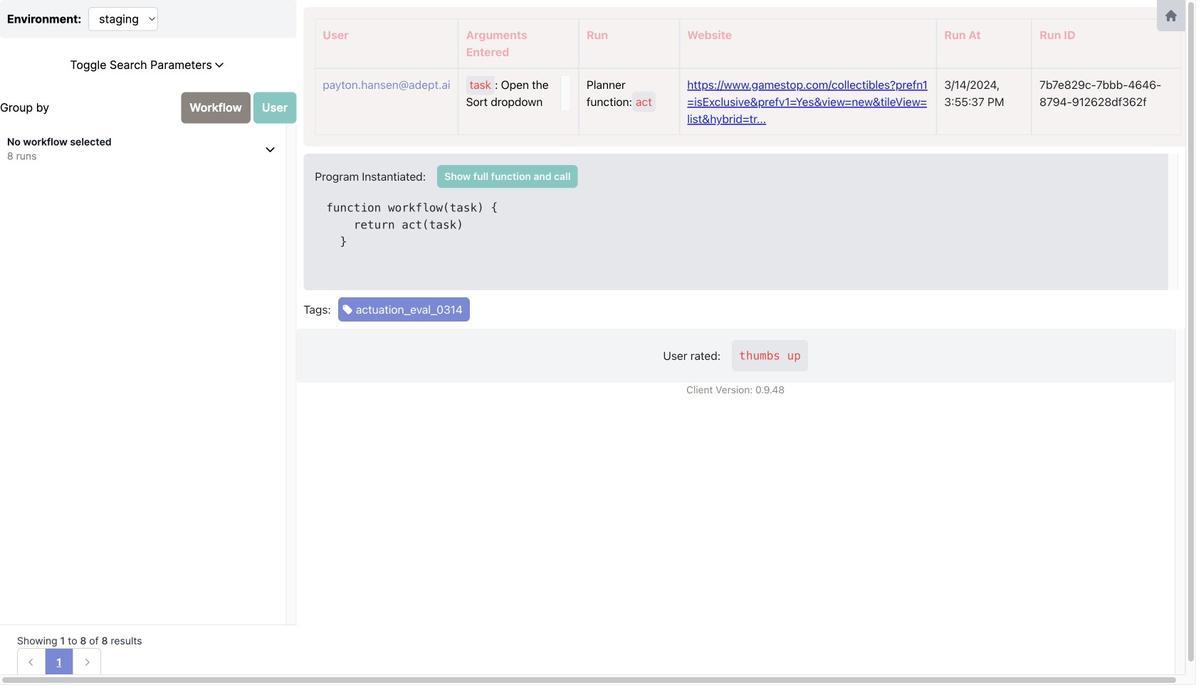 Task type: describe. For each thing, give the bounding box(es) containing it.
pagination element
[[17, 649, 101, 677]]



